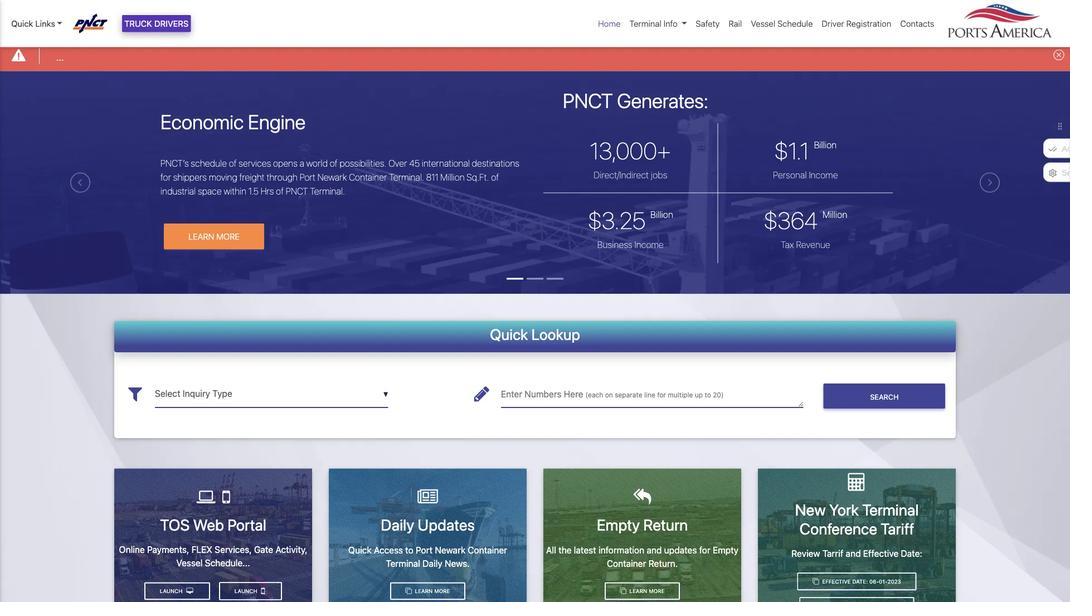 Task type: locate. For each thing, give the bounding box(es) containing it.
schedule...
[[205, 554, 250, 565]]

2 learn more link from the left
[[605, 579, 680, 596]]

terminal. down 45
[[389, 172, 424, 182]]

0 vertical spatial for
[[161, 172, 171, 182]]

for right line
[[657, 391, 666, 399]]

daily
[[381, 512, 414, 530], [423, 554, 442, 565]]

effective
[[863, 545, 899, 555], [822, 574, 851, 581]]

learn inside 'learn more' button
[[188, 232, 214, 241]]

1 vertical spatial billion
[[651, 209, 673, 220]]

information
[[599, 541, 645, 552]]

1 vertical spatial daily
[[423, 554, 442, 565]]

clone image for new york terminal conference tariff
[[813, 575, 819, 581]]

811
[[426, 172, 439, 182]]

terminal info
[[630, 19, 678, 28]]

0 vertical spatial pnct
[[563, 88, 613, 112]]

empty return
[[597, 512, 688, 530]]

schedule
[[778, 19, 813, 28]]

newark inside pnct's schedule of services opens a world of possibilities.                                 over 45 international destinations for shippers moving freight through port newark container terminal.                                 811 million sq.ft. of industrial space within 1.5 hrs of pnct terminal.
[[318, 172, 347, 182]]

0 horizontal spatial learn more link
[[390, 579, 466, 596]]

daily inside quick access to port newark container terminal daily news.
[[423, 554, 442, 565]]

billion inside $1.1 billion
[[814, 139, 837, 150]]

terminal. down world
[[310, 186, 345, 196]]

terminal.
[[389, 172, 424, 182], [310, 186, 345, 196]]

sq.ft.
[[467, 172, 489, 182]]

for right updates
[[699, 541, 711, 552]]

$1.1 billion
[[775, 137, 837, 164]]

drivers
[[154, 19, 189, 28]]

income down $1.1 billion
[[809, 170, 838, 180]]

vessel down flex
[[176, 554, 203, 565]]

1 vertical spatial million
[[823, 209, 848, 220]]

0 horizontal spatial newark
[[318, 172, 347, 182]]

1 horizontal spatial vessel
[[751, 19, 776, 28]]

0 horizontal spatial learn more
[[188, 232, 240, 241]]

1 vertical spatial port
[[416, 541, 433, 552]]

and up return.
[[647, 541, 662, 552]]

effective down tarrif at the bottom right
[[822, 574, 851, 581]]

updates
[[418, 512, 475, 530]]

and right tarrif at the bottom right
[[846, 545, 861, 555]]

more down within
[[216, 232, 240, 241]]

quick left access at the left of the page
[[348, 541, 372, 552]]

(each
[[586, 391, 603, 399]]

1 vertical spatial pnct
[[286, 186, 308, 196]]

effective up 01-
[[863, 545, 899, 555]]

effective date: 06-01-2023
[[821, 574, 901, 581]]

rail link
[[724, 13, 747, 34]]

1 learn more link from the left
[[390, 579, 466, 596]]

1 horizontal spatial billion
[[814, 139, 837, 150]]

1 horizontal spatial for
[[657, 391, 666, 399]]

for inside all the latest information and updates for empty container return.
[[699, 541, 711, 552]]

None text field
[[155, 380, 388, 408], [501, 380, 804, 408], [155, 380, 388, 408], [501, 380, 804, 408]]

of
[[229, 158, 237, 168], [330, 158, 338, 168], [491, 172, 499, 182], [276, 186, 284, 196]]

all the latest information and updates for empty container return.
[[546, 541, 739, 565]]

quick lookup
[[490, 325, 580, 343]]

0 vertical spatial port
[[300, 172, 316, 182]]

2 horizontal spatial more
[[649, 584, 665, 590]]

learn more link down quick access to port newark container terminal daily news. at bottom left
[[390, 579, 466, 596]]

01-
[[879, 574, 888, 581]]

terminal
[[630, 19, 662, 28], [862, 497, 919, 515], [386, 554, 420, 565]]

launch for desktop image
[[160, 584, 184, 590]]

income
[[809, 170, 838, 180], [635, 239, 664, 250]]

0 vertical spatial date:
[[901, 545, 923, 555]]

freight
[[239, 172, 265, 182]]

payments,
[[147, 541, 189, 551]]

quick left links
[[11, 19, 33, 28]]

0 horizontal spatial and
[[647, 541, 662, 552]]

0 horizontal spatial for
[[161, 172, 171, 182]]

clone image for daily updates
[[406, 584, 412, 590]]

clone image down quick access to port newark container terminal daily news. at bottom left
[[406, 584, 412, 590]]

terminal inside quick access to port newark container terminal daily news.
[[386, 554, 420, 565]]

2 horizontal spatial container
[[607, 554, 646, 565]]

1 vertical spatial quick
[[490, 325, 528, 343]]

newark up news.
[[435, 541, 466, 552]]

launch left desktop image
[[160, 584, 184, 590]]

2 vertical spatial quick
[[348, 541, 372, 552]]

welcome to port newmark container terminal image
[[0, 71, 1070, 357]]

container inside quick access to port newark container terminal daily news.
[[468, 541, 507, 552]]

1 vertical spatial newark
[[435, 541, 466, 552]]

0 horizontal spatial empty
[[597, 512, 640, 530]]

empty
[[597, 512, 640, 530], [713, 541, 739, 552]]

learn more down the space
[[188, 232, 240, 241]]

1 horizontal spatial to
[[705, 391, 711, 399]]

1 vertical spatial for
[[657, 391, 666, 399]]

learn more for daily updates
[[413, 584, 450, 590]]

terminal left info
[[630, 19, 662, 28]]

1 horizontal spatial quick
[[348, 541, 372, 552]]

more down news.
[[434, 584, 450, 590]]

mobile image
[[261, 583, 265, 592]]

0 horizontal spatial daily
[[381, 512, 414, 530]]

clone image up clone image
[[813, 575, 819, 581]]

0 horizontal spatial quick
[[11, 19, 33, 28]]

of up moving
[[229, 158, 237, 168]]

pnct generates:
[[563, 88, 708, 112]]

2 vertical spatial for
[[699, 541, 711, 552]]

quick links link
[[11, 17, 62, 30]]

container up news.
[[468, 541, 507, 552]]

for down pnct's
[[161, 172, 171, 182]]

0 horizontal spatial launch
[[160, 584, 184, 590]]

container inside all the latest information and updates for empty container return.
[[607, 554, 646, 565]]

quick
[[11, 19, 33, 28], [490, 325, 528, 343], [348, 541, 372, 552]]

0 horizontal spatial port
[[300, 172, 316, 182]]

0 horizontal spatial million
[[441, 172, 465, 182]]

updates
[[664, 541, 697, 552]]

learn down the space
[[188, 232, 214, 241]]

terminal info link
[[625, 13, 691, 34]]

1 horizontal spatial newark
[[435, 541, 466, 552]]

empty up information
[[597, 512, 640, 530]]

1 horizontal spatial learn more
[[413, 584, 450, 590]]

2 horizontal spatial terminal
[[862, 497, 919, 515]]

desktop image
[[186, 584, 193, 590]]

learn
[[188, 232, 214, 241], [415, 584, 433, 590], [630, 584, 647, 590]]

quick left lookup
[[490, 325, 528, 343]]

daily up access at the left of the page
[[381, 512, 414, 530]]

launch left mobile image
[[235, 584, 259, 590]]

search button
[[824, 384, 945, 409]]

0 horizontal spatial to
[[405, 541, 413, 552]]

million down international
[[441, 172, 465, 182]]

0 horizontal spatial income
[[635, 239, 664, 250]]

learn more inside 'learn more' button
[[188, 232, 240, 241]]

1 horizontal spatial launch
[[235, 584, 259, 590]]

2 horizontal spatial clone image
[[813, 575, 819, 581]]

up
[[695, 391, 703, 399]]

port inside quick access to port newark container terminal daily news.
[[416, 541, 433, 552]]

quick inside quick access to port newark container terminal daily news.
[[348, 541, 372, 552]]

tariff
[[881, 516, 915, 534]]

daily updates
[[381, 512, 475, 530]]

clone image for empty return
[[620, 584, 626, 590]]

0 horizontal spatial terminal.
[[310, 186, 345, 196]]

port inside pnct's schedule of services opens a world of possibilities.                                 over 45 international destinations for shippers moving freight through port newark container terminal.                                 811 million sq.ft. of industrial space within 1.5 hrs of pnct terminal.
[[300, 172, 316, 182]]

0 vertical spatial to
[[705, 391, 711, 399]]

1 vertical spatial effective
[[822, 574, 851, 581]]

learn down quick access to port newark container terminal daily news. at bottom left
[[415, 584, 433, 590]]

more
[[216, 232, 240, 241], [434, 584, 450, 590], [649, 584, 665, 590]]

2 vertical spatial container
[[607, 554, 646, 565]]

learn more link down all the latest information and updates for empty container return.
[[605, 579, 680, 596]]

clone image
[[813, 575, 819, 581], [406, 584, 412, 590], [620, 584, 626, 590]]

1 horizontal spatial clone image
[[620, 584, 626, 590]]

port down daily updates
[[416, 541, 433, 552]]

0 vertical spatial container
[[349, 172, 387, 182]]

1 vertical spatial terminal
[[862, 497, 919, 515]]

empty right updates
[[713, 541, 739, 552]]

registration
[[847, 19, 892, 28]]

$3.25
[[588, 206, 646, 234]]

effective date: 06-01-2023 link
[[798, 569, 917, 587]]

million
[[441, 172, 465, 182], [823, 209, 848, 220]]

billion for $3.25
[[651, 209, 673, 220]]

port down a
[[300, 172, 316, 182]]

0 horizontal spatial more
[[216, 232, 240, 241]]

to right access at the left of the page
[[405, 541, 413, 552]]

1 horizontal spatial effective
[[863, 545, 899, 555]]

0 horizontal spatial pnct
[[286, 186, 308, 196]]

2 launch from the left
[[160, 584, 184, 590]]

container down information
[[607, 554, 646, 565]]

1 horizontal spatial container
[[468, 541, 507, 552]]

vessel right rail "link" at the right
[[751, 19, 776, 28]]

1 horizontal spatial port
[[416, 541, 433, 552]]

0 horizontal spatial launch link
[[144, 579, 210, 596]]

0 horizontal spatial clone image
[[406, 584, 412, 590]]

personal
[[773, 170, 807, 180]]

launch
[[235, 584, 259, 590], [160, 584, 184, 590]]

daily left news.
[[423, 554, 442, 565]]

1 vertical spatial income
[[635, 239, 664, 250]]

0 horizontal spatial vessel
[[176, 554, 203, 565]]

and inside all the latest information and updates for empty container return.
[[647, 541, 662, 552]]

conference
[[800, 516, 878, 534]]

2 horizontal spatial learn
[[630, 584, 647, 590]]

truck
[[124, 19, 152, 28]]

learn more down quick access to port newark container terminal daily news. at bottom left
[[413, 584, 450, 590]]

income for $1.1
[[809, 170, 838, 180]]

industrial
[[161, 186, 196, 196]]

0 horizontal spatial container
[[349, 172, 387, 182]]

1 horizontal spatial terminal.
[[389, 172, 424, 182]]

million up revenue
[[823, 209, 848, 220]]

0 horizontal spatial effective
[[822, 574, 851, 581]]

newark inside quick access to port newark container terminal daily news.
[[435, 541, 466, 552]]

0 horizontal spatial terminal
[[386, 554, 420, 565]]

0 vertical spatial empty
[[597, 512, 640, 530]]

newark
[[318, 172, 347, 182], [435, 541, 466, 552]]

tax revenue
[[781, 239, 830, 250]]

more for empty return
[[649, 584, 665, 590]]

learn more
[[188, 232, 240, 241], [413, 584, 450, 590], [628, 584, 665, 590]]

1 horizontal spatial more
[[434, 584, 450, 590]]

of down "destinations"
[[491, 172, 499, 182]]

2 horizontal spatial learn more
[[628, 584, 665, 590]]

terminal up the tariff in the bottom of the page
[[862, 497, 919, 515]]

1 horizontal spatial learn
[[415, 584, 433, 590]]

1 horizontal spatial terminal
[[630, 19, 662, 28]]

2 vertical spatial terminal
[[386, 554, 420, 565]]

billion inside "$3.25 billion"
[[651, 209, 673, 220]]

1 horizontal spatial launch link
[[219, 578, 282, 597]]

1 launch from the left
[[235, 584, 259, 590]]

1 horizontal spatial million
[[823, 209, 848, 220]]

1 horizontal spatial learn more link
[[605, 579, 680, 596]]

income down "$3.25 billion" at the right of page
[[635, 239, 664, 250]]

1 vertical spatial to
[[405, 541, 413, 552]]

date: left 06-
[[853, 574, 868, 581]]

1 horizontal spatial empty
[[713, 541, 739, 552]]

0 vertical spatial newark
[[318, 172, 347, 182]]

0 vertical spatial income
[[809, 170, 838, 180]]

truck drivers link
[[122, 15, 191, 32]]

0 horizontal spatial learn
[[188, 232, 214, 241]]

1 horizontal spatial daily
[[423, 554, 442, 565]]

0 vertical spatial billion
[[814, 139, 837, 150]]

1 horizontal spatial and
[[846, 545, 861, 555]]

revenue
[[796, 239, 830, 250]]

and
[[647, 541, 662, 552], [846, 545, 861, 555]]

international
[[422, 158, 470, 168]]

launch link down payments,
[[144, 579, 210, 596]]

billion down jobs
[[651, 209, 673, 220]]

0 vertical spatial quick
[[11, 19, 33, 28]]

clone image inside effective date: 06-01-2023 link
[[813, 575, 819, 581]]

launch link down schedule...
[[219, 578, 282, 597]]

tarrif
[[823, 545, 844, 555]]

the
[[559, 541, 572, 552]]

safety link
[[691, 13, 724, 34]]

vessel inside online payments, flex services, gate activity, vessel schedule...
[[176, 554, 203, 565]]

to
[[705, 391, 711, 399], [405, 541, 413, 552]]

learn more down return.
[[628, 584, 665, 590]]

review
[[792, 545, 820, 555]]

0 horizontal spatial date:
[[853, 574, 868, 581]]

0 vertical spatial terminal
[[630, 19, 662, 28]]

tos
[[160, 512, 190, 530]]

info
[[664, 19, 678, 28]]

2023
[[888, 574, 901, 581]]

web
[[193, 512, 224, 530]]

empty inside all the latest information and updates for empty container return.
[[713, 541, 739, 552]]

search
[[870, 392, 899, 401]]

clone image down all the latest information and updates for empty container return.
[[620, 584, 626, 590]]

to right up on the bottom right
[[705, 391, 711, 399]]

0 vertical spatial million
[[441, 172, 465, 182]]

york
[[829, 497, 859, 515]]

business income
[[597, 239, 664, 250]]

more down return.
[[649, 584, 665, 590]]

learn down all the latest information and updates for empty container return.
[[630, 584, 647, 590]]

1 vertical spatial vessel
[[176, 554, 203, 565]]

container down possibilities.
[[349, 172, 387, 182]]

$364 million
[[764, 206, 848, 234]]

learn more link for return
[[605, 579, 680, 596]]

tax
[[781, 239, 794, 250]]

driver registration
[[822, 19, 892, 28]]

13,000+
[[590, 137, 671, 164]]

1 horizontal spatial income
[[809, 170, 838, 180]]

newark down world
[[318, 172, 347, 182]]

2 horizontal spatial quick
[[490, 325, 528, 343]]

0 horizontal spatial billion
[[651, 209, 673, 220]]

1 vertical spatial date:
[[853, 574, 868, 581]]

date: down the tariff in the bottom of the page
[[901, 545, 923, 555]]

1 vertical spatial container
[[468, 541, 507, 552]]

1 horizontal spatial date:
[[901, 545, 923, 555]]

tos web portal
[[160, 512, 266, 530]]

news.
[[445, 554, 470, 565]]

terminal down access at the left of the page
[[386, 554, 420, 565]]

1 vertical spatial empty
[[713, 541, 739, 552]]

port
[[300, 172, 316, 182], [416, 541, 433, 552]]

launch link
[[219, 578, 282, 597], [144, 579, 210, 596]]

billion right the '$1.1'
[[814, 139, 837, 150]]

a
[[300, 158, 304, 168]]

1 vertical spatial terminal.
[[310, 186, 345, 196]]

2 horizontal spatial for
[[699, 541, 711, 552]]



Task type: describe. For each thing, give the bounding box(es) containing it.
lookup
[[532, 325, 580, 343]]

clone image
[[815, 599, 821, 602]]

0 vertical spatial effective
[[863, 545, 899, 555]]

of right hrs
[[276, 186, 284, 196]]

quick for quick lookup
[[490, 325, 528, 343]]

... link
[[56, 51, 64, 64]]

pnct inside pnct's schedule of services opens a world of possibilities.                                 over 45 international destinations for shippers moving freight through port newark container terminal.                                 811 million sq.ft. of industrial space within 1.5 hrs of pnct terminal.
[[286, 186, 308, 196]]

enter numbers here (each on separate line for multiple up to 20)
[[501, 389, 724, 399]]

over
[[389, 158, 407, 168]]

learn for daily
[[415, 584, 433, 590]]

online payments, flex services, gate activity, vessel schedule...
[[119, 541, 307, 565]]

of right world
[[330, 158, 338, 168]]

new
[[795, 497, 826, 515]]

learn more for empty return
[[628, 584, 665, 590]]

world
[[306, 158, 328, 168]]

45
[[409, 158, 420, 168]]

0 vertical spatial terminal.
[[389, 172, 424, 182]]

opens
[[273, 158, 298, 168]]

learn more link for updates
[[390, 579, 466, 596]]

numbers
[[525, 389, 562, 399]]

driver
[[822, 19, 844, 28]]

flex
[[192, 541, 212, 551]]

pnct's schedule of services opens a world of possibilities.                                 over 45 international destinations for shippers moving freight through port newark container terminal.                                 811 million sq.ft. of industrial space within 1.5 hrs of pnct terminal.
[[161, 158, 520, 196]]

on
[[605, 391, 613, 399]]

business
[[597, 239, 633, 250]]

space
[[198, 186, 222, 196]]

return.
[[649, 554, 678, 565]]

line
[[644, 391, 655, 399]]

terminal inside new york terminal conference tariff
[[862, 497, 919, 515]]

shippers
[[173, 172, 207, 182]]

economic
[[161, 110, 244, 133]]

latest
[[574, 541, 596, 552]]

for inside enter numbers here (each on separate line for multiple up to 20)
[[657, 391, 666, 399]]

0 vertical spatial daily
[[381, 512, 414, 530]]

schedule
[[191, 158, 227, 168]]

close image
[[1054, 49, 1065, 60]]

safety
[[696, 19, 720, 28]]

$3.25 billion
[[588, 206, 673, 234]]

to inside quick access to port newark container terminal daily news.
[[405, 541, 413, 552]]

date: inside effective date: 06-01-2023 link
[[853, 574, 868, 581]]

possibilities.
[[340, 158, 387, 168]]

million inside pnct's schedule of services opens a world of possibilities.                                 over 45 international destinations for shippers moving freight through port newark container terminal.                                 811 million sq.ft. of industrial space within 1.5 hrs of pnct terminal.
[[441, 172, 465, 182]]

all
[[546, 541, 556, 552]]

economic engine
[[161, 110, 306, 133]]

1 horizontal spatial pnct
[[563, 88, 613, 112]]

for inside pnct's schedule of services opens a world of possibilities.                                 over 45 international destinations for shippers moving freight through port newark container terminal.                                 811 million sq.ft. of industrial space within 1.5 hrs of pnct terminal.
[[161, 172, 171, 182]]

jobs
[[651, 170, 668, 180]]

quick for quick access to port newark container terminal daily news.
[[348, 541, 372, 552]]

pnct's
[[161, 158, 189, 168]]

contacts link
[[896, 13, 939, 34]]

income for $3.25
[[635, 239, 664, 250]]

home link
[[594, 13, 625, 34]]

activity,
[[276, 541, 307, 551]]

hrs
[[261, 186, 274, 196]]

rail
[[729, 19, 742, 28]]

services
[[239, 158, 271, 168]]

more for daily updates
[[434, 584, 450, 590]]

multiple
[[668, 391, 693, 399]]

moving
[[209, 172, 237, 182]]

quick for quick links
[[11, 19, 33, 28]]

0 vertical spatial vessel
[[751, 19, 776, 28]]

personal income
[[773, 170, 838, 180]]

learn more button
[[164, 223, 264, 249]]

to inside enter numbers here (each on separate line for multiple up to 20)
[[705, 391, 711, 399]]

home
[[598, 19, 621, 28]]

online
[[119, 541, 145, 551]]

... alert
[[0, 41, 1070, 71]]

quick links
[[11, 19, 55, 28]]

learn for empty
[[630, 584, 647, 590]]

million inside $364 million
[[823, 209, 848, 220]]

vessel schedule link
[[747, 13, 818, 34]]

portal
[[227, 512, 266, 530]]

within
[[224, 186, 247, 196]]

direct/indirect
[[594, 170, 649, 180]]

access
[[374, 541, 403, 552]]

2 launch link from the left
[[144, 579, 210, 596]]

new york terminal conference tariff
[[795, 497, 919, 534]]

return
[[643, 512, 688, 530]]

container inside pnct's schedule of services opens a world of possibilities.                                 over 45 international destinations for shippers moving freight through port newark container terminal.                                 811 million sq.ft. of industrial space within 1.5 hrs of pnct terminal.
[[349, 172, 387, 182]]

1 launch link from the left
[[219, 578, 282, 597]]

quick access to port newark container terminal daily news.
[[348, 541, 507, 565]]

gate
[[254, 541, 273, 551]]

06-
[[870, 574, 879, 581]]

truck drivers
[[124, 19, 189, 28]]

13,000+ direct/indirect jobs
[[590, 137, 671, 180]]

vessel schedule
[[751, 19, 813, 28]]

destinations
[[472, 158, 520, 168]]

separate
[[615, 391, 643, 399]]

enter
[[501, 389, 522, 399]]

...
[[56, 52, 64, 62]]

billion for $1.1
[[814, 139, 837, 150]]

links
[[35, 19, 55, 28]]

more inside button
[[216, 232, 240, 241]]

engine
[[248, 110, 306, 133]]

$364
[[764, 206, 818, 234]]

through
[[267, 172, 298, 182]]

launch for mobile image
[[235, 584, 259, 590]]



Task type: vqa. For each thing, say whether or not it's contained in the screenshot.


